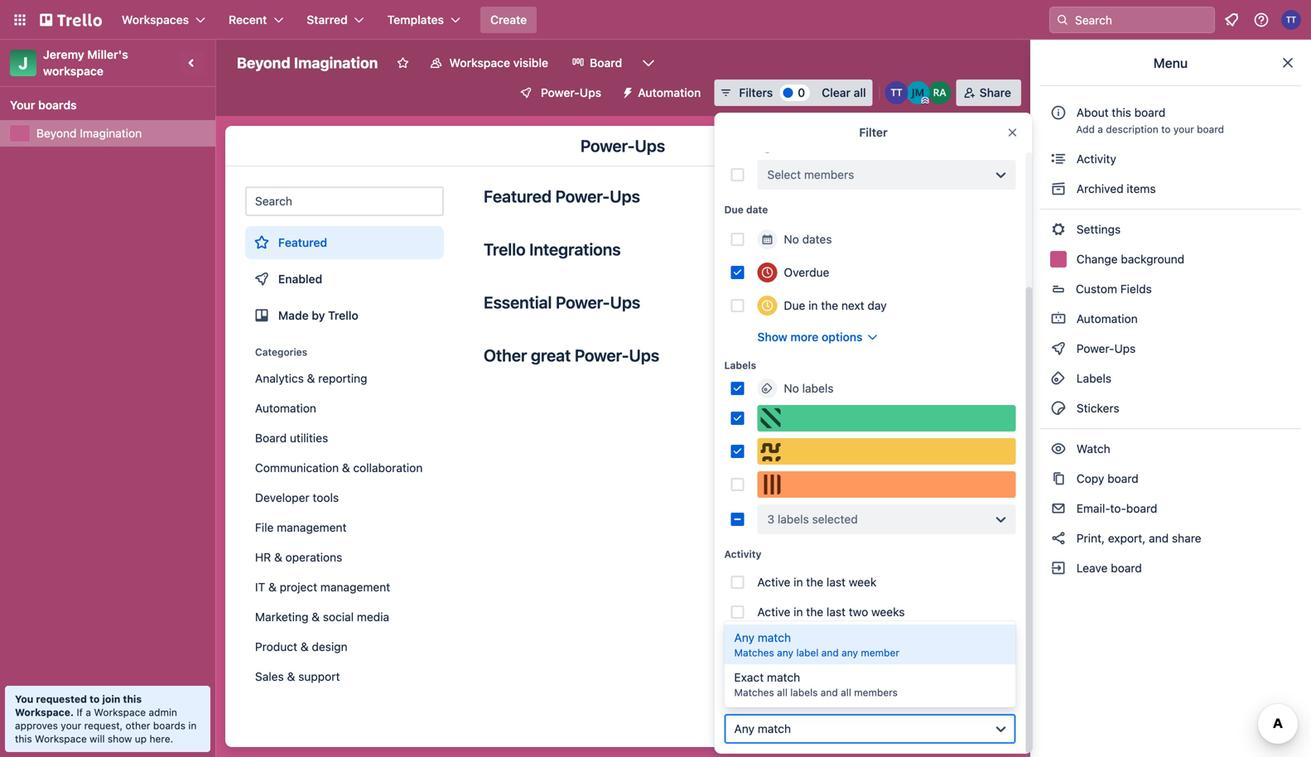 Task type: locate. For each thing, give the bounding box(es) containing it.
1 horizontal spatial workspace
[[94, 707, 146, 718]]

1 vertical spatial no
[[784, 382, 799, 395]]

print, export, and share
[[1074, 531, 1202, 545]]

color: green, title: none element
[[758, 405, 1016, 432]]

weeks for active in the last four weeks
[[874, 635, 907, 649]]

product & design
[[255, 640, 348, 654]]

boards right your
[[38, 98, 77, 112]]

trello right by
[[328, 309, 359, 322]]

1 vertical spatial imagination
[[80, 126, 142, 140]]

power- up stickers on the bottom of page
[[1077, 342, 1115, 355]]

3 labels selected
[[768, 512, 858, 526]]

board up to-
[[1108, 472, 1139, 486]]

due
[[725, 204, 744, 215], [784, 299, 806, 312]]

0 vertical spatial imagination
[[294, 54, 378, 72]]

great
[[531, 345, 571, 365]]

labels inside exact match matches all labels and all members
[[791, 687, 818, 698]]

0 vertical spatial members
[[804, 168, 854, 181]]

labels down activity
[[791, 687, 818, 698]]

& for design
[[301, 640, 309, 654]]

in for active in the last two weeks
[[794, 605, 803, 619]]

match down the exact
[[758, 722, 791, 736]]

exact match matches all labels and all members
[[734, 671, 898, 698]]

labels for 3
[[778, 512, 809, 526]]

sm image inside power-ups link
[[1051, 341, 1067, 357]]

0 vertical spatial any
[[734, 631, 755, 645]]

starred button
[[297, 7, 374, 33]]

hr & operations link
[[245, 544, 444, 571]]

1 vertical spatial four
[[900, 665, 921, 679]]

sm image inside 'archived items' link
[[1051, 181, 1067, 197]]

1 horizontal spatial boards
[[153, 720, 186, 732]]

no for no dates
[[784, 232, 799, 246]]

0 horizontal spatial activity
[[725, 548, 762, 560]]

1 vertical spatial activity
[[725, 548, 762, 560]]

1 vertical spatial terry turtle (terryturtle) image
[[885, 81, 909, 104]]

match up without
[[758, 631, 791, 645]]

sm image inside stickers link
[[1051, 400, 1067, 417]]

in for active in the last week
[[794, 575, 803, 589]]

2 vertical spatial weeks
[[925, 665, 958, 679]]

labels right 3
[[778, 512, 809, 526]]

1 vertical spatial active
[[758, 605, 791, 619]]

& inside it & project management link
[[269, 580, 277, 594]]

0 vertical spatial power-ups
[[541, 86, 602, 99]]

a
[[1098, 123, 1103, 135], [86, 707, 91, 718]]

due for due in the next day
[[784, 299, 806, 312]]

last down "active in the last two weeks"
[[827, 635, 846, 649]]

2 vertical spatial automation
[[255, 401, 316, 415]]

0 vertical spatial a
[[1098, 123, 1103, 135]]

sm image for power-ups
[[1051, 341, 1067, 357]]

2 vertical spatial sm image
[[1051, 530, 1067, 547]]

1 vertical spatial a
[[86, 707, 91, 718]]

automation down custom fields at the right top
[[1074, 312, 1138, 326]]

0 vertical spatial match
[[758, 631, 791, 645]]

1 active from the top
[[758, 575, 791, 589]]

automation link
[[1041, 306, 1302, 332], [245, 395, 444, 422]]

featured up 'enabled'
[[278, 236, 327, 249]]

no labels
[[784, 382, 834, 395]]

management inside it & project management link
[[321, 580, 390, 594]]

1 any from the left
[[777, 647, 794, 659]]

the up "active in the last two weeks"
[[806, 575, 824, 589]]

jeremy
[[43, 48, 84, 61]]

board left utilities
[[255, 431, 287, 445]]

to-
[[1111, 502, 1127, 515]]

this inside if a workspace admin approves your request, other boards in this workspace will show up here.
[[15, 733, 32, 745]]

1 vertical spatial automation link
[[245, 395, 444, 422]]

1 horizontal spatial board
[[590, 56, 622, 70]]

0 vertical spatial your
[[1174, 123, 1195, 135]]

& inside sales & support link
[[287, 670, 295, 684]]

labels down the show more options button
[[803, 382, 834, 395]]

workspace inside button
[[449, 56, 510, 70]]

1 vertical spatial labels
[[778, 512, 809, 526]]

a right if
[[86, 707, 91, 718]]

other
[[484, 345, 527, 365]]

to left join
[[89, 693, 100, 705]]

power-
[[541, 86, 580, 99], [581, 136, 635, 155], [556, 186, 610, 206], [556, 292, 610, 312], [1077, 342, 1115, 355], [575, 345, 629, 365]]

label
[[797, 647, 819, 659]]

2 horizontal spatial workspace
[[449, 56, 510, 70]]

& inside hr & operations 'link'
[[274, 551, 282, 564]]

1 vertical spatial members
[[854, 687, 898, 698]]

1 vertical spatial automation
[[1074, 312, 1138, 326]]

1 vertical spatial workspace
[[94, 707, 146, 718]]

1 no from the top
[[784, 232, 799, 246]]

1 horizontal spatial beyond imagination
[[237, 54, 378, 72]]

in for active in the last four weeks
[[794, 635, 803, 649]]

and left share
[[1149, 531, 1169, 545]]

& down "board utilities" link
[[342, 461, 350, 475]]

0 horizontal spatial any
[[777, 647, 794, 659]]

any down the exact
[[734, 722, 755, 736]]

if a workspace admin approves your request, other boards in this workspace will show up here.
[[15, 707, 197, 745]]

file
[[255, 521, 274, 534]]

0 horizontal spatial boards
[[38, 98, 77, 112]]

power-ups inside button
[[541, 86, 602, 99]]

2 vertical spatial this
[[15, 733, 32, 745]]

trello
[[484, 239, 526, 259], [328, 309, 359, 322]]

0 vertical spatial sm image
[[1051, 151, 1067, 167]]

matches for exact
[[734, 687, 775, 698]]

beyond imagination inside beyond imagination link
[[36, 126, 142, 140]]

0 vertical spatial beyond
[[237, 54, 291, 72]]

management down hr & operations 'link'
[[321, 580, 390, 594]]

& inside marketing & social media link
[[312, 610, 320, 624]]

1 vertical spatial management
[[321, 580, 390, 594]]

workspace down join
[[94, 707, 146, 718]]

workspace down approves
[[35, 733, 87, 745]]

sm image inside the leave board link
[[1051, 560, 1067, 577]]

made by trello link
[[245, 299, 444, 332]]

sales & support
[[255, 670, 340, 684]]

0 horizontal spatial board
[[255, 431, 287, 445]]

0 vertical spatial boards
[[38, 98, 77, 112]]

trello up essential
[[484, 239, 526, 259]]

0 vertical spatial terry turtle (terryturtle) image
[[1282, 10, 1302, 30]]

0 vertical spatial automation link
[[1041, 306, 1302, 332]]

sm image inside automation button
[[615, 80, 638, 103]]

sm image inside settings link
[[1051, 221, 1067, 238]]

up
[[135, 733, 147, 745]]

0 horizontal spatial your
[[61, 720, 81, 732]]

featured up trello integrations
[[484, 186, 552, 206]]

1 vertical spatial featured
[[278, 236, 327, 249]]

featured link
[[245, 226, 444, 259]]

beyond down your boards
[[36, 126, 77, 140]]

1 vertical spatial and
[[822, 647, 839, 659]]

0 vertical spatial workspace
[[449, 56, 510, 70]]

board for board
[[590, 56, 622, 70]]

1 matches from the top
[[734, 647, 775, 659]]

& right sales
[[287, 670, 295, 684]]

ups
[[580, 86, 602, 99], [635, 136, 665, 155], [610, 186, 640, 206], [610, 292, 641, 312], [1115, 342, 1136, 355], [629, 345, 660, 365]]

0 horizontal spatial all
[[777, 687, 788, 698]]

in right 'other' on the left
[[188, 720, 197, 732]]

any
[[734, 631, 755, 645], [734, 722, 755, 736]]

workspace
[[43, 64, 104, 78]]

0 horizontal spatial to
[[89, 693, 100, 705]]

search image
[[1056, 13, 1070, 27]]

featured inside featured link
[[278, 236, 327, 249]]

members right select
[[804, 168, 854, 181]]

& right analytics
[[307, 372, 315, 385]]

0 horizontal spatial terry turtle (terryturtle) image
[[758, 133, 778, 153]]

and inside exact match matches all labels and all members
[[821, 687, 838, 698]]

1 vertical spatial board
[[255, 431, 287, 445]]

support
[[298, 670, 340, 684]]

0 vertical spatial matches
[[734, 647, 775, 659]]

2 active from the top
[[758, 605, 791, 619]]

member
[[861, 647, 900, 659]]

workspace
[[449, 56, 510, 70], [94, 707, 146, 718], [35, 733, 87, 745]]

show
[[108, 733, 132, 745]]

1 horizontal spatial imagination
[[294, 54, 378, 72]]

& left 'social'
[[312, 610, 320, 624]]

1 horizontal spatial your
[[1174, 123, 1195, 135]]

in up without
[[794, 635, 803, 649]]

workspace.
[[15, 707, 74, 718]]

primary element
[[0, 0, 1312, 40]]

automation inside button
[[638, 86, 701, 99]]

no down more
[[784, 382, 799, 395]]

imagination down starred popup button
[[294, 54, 378, 72]]

and inside any match matches any label and any member
[[822, 647, 839, 659]]

power-ups down automation button
[[581, 136, 665, 155]]

sm image for watch
[[1051, 441, 1067, 457]]

if
[[77, 707, 83, 718]]

board
[[590, 56, 622, 70], [255, 431, 287, 445]]

sm image inside labels link
[[1051, 370, 1067, 387]]

select members
[[768, 168, 854, 181]]

2 horizontal spatial automation
[[1074, 312, 1138, 326]]

match inside exact match matches all labels and all members
[[767, 671, 801, 684]]

power-ups
[[541, 86, 602, 99], [581, 136, 665, 155], [1074, 342, 1139, 355]]

workspaces
[[122, 13, 189, 27]]

show
[[758, 330, 788, 344]]

the up activity
[[806, 635, 824, 649]]

matches inside any match matches any label and any member
[[734, 647, 775, 659]]

active for active in the last week
[[758, 575, 791, 589]]

to up activity link
[[1162, 123, 1171, 135]]

0 vertical spatial labels
[[803, 382, 834, 395]]

power- down the integrations
[[556, 292, 610, 312]]

developer tools link
[[245, 485, 444, 511]]

members
[[804, 168, 854, 181], [854, 687, 898, 698]]

automation up board utilities
[[255, 401, 316, 415]]

any up without activity in the last four weeks
[[842, 647, 858, 659]]

imagination inside the board name text field
[[294, 54, 378, 72]]

matches up the exact
[[734, 647, 775, 659]]

& for reporting
[[307, 372, 315, 385]]

beyond imagination down starred
[[237, 54, 378, 72]]

2 matches from the top
[[734, 687, 775, 698]]

match inside any match matches any label and any member
[[758, 631, 791, 645]]

sm image inside "email-to-board" link
[[1051, 500, 1067, 517]]

0 vertical spatial four
[[849, 635, 871, 649]]

this inside you requested to join this workspace.
[[123, 693, 142, 705]]

active down 3
[[758, 575, 791, 589]]

export,
[[1108, 531, 1146, 545]]

sm image inside activity link
[[1051, 151, 1067, 167]]

all down without
[[777, 687, 788, 698]]

0 vertical spatial featured
[[484, 186, 552, 206]]

leave board
[[1074, 561, 1142, 575]]

last
[[827, 575, 846, 589], [827, 605, 846, 619], [827, 635, 846, 649], [878, 665, 897, 679]]

& inside communication & collaboration link
[[342, 461, 350, 475]]

active up without
[[758, 635, 791, 649]]

this inside about this board add a description to your board
[[1112, 106, 1132, 119]]

automation button
[[615, 80, 711, 106]]

power-ups link
[[1041, 336, 1302, 362]]

1 horizontal spatial all
[[841, 687, 852, 698]]

0 vertical spatial no
[[784, 232, 799, 246]]

date
[[746, 204, 768, 215]]

all right clear on the right of page
[[854, 86, 866, 99]]

your inside about this board add a description to your board
[[1174, 123, 1195, 135]]

1 horizontal spatial any
[[842, 647, 858, 659]]

due for due date
[[725, 204, 744, 215]]

due in the next day
[[784, 299, 887, 312]]

this down approves
[[15, 733, 32, 745]]

& left "design"
[[301, 640, 309, 654]]

1 horizontal spatial this
[[123, 693, 142, 705]]

1 vertical spatial power-ups
[[581, 136, 665, 155]]

& for collaboration
[[342, 461, 350, 475]]

a inside about this board add a description to your board
[[1098, 123, 1103, 135]]

0 vertical spatial this
[[1112, 106, 1132, 119]]

&
[[307, 372, 315, 385], [342, 461, 350, 475], [274, 551, 282, 564], [269, 580, 277, 594], [312, 610, 320, 624], [301, 640, 309, 654], [287, 670, 295, 684]]

2 any from the top
[[734, 722, 755, 736]]

0 horizontal spatial due
[[725, 204, 744, 215]]

0 vertical spatial beyond imagination
[[237, 54, 378, 72]]

& for operations
[[274, 551, 282, 564]]

in up show more options
[[809, 299, 818, 312]]

and inside 'link'
[[1149, 531, 1169, 545]]

management inside file management link
[[277, 521, 347, 534]]

2 vertical spatial labels
[[791, 687, 818, 698]]

& for support
[[287, 670, 295, 684]]

sm image for copy board
[[1051, 471, 1067, 487]]

2 vertical spatial match
[[758, 722, 791, 736]]

labels for no
[[803, 382, 834, 395]]

design
[[312, 640, 348, 654]]

active down active in the last week
[[758, 605, 791, 619]]

leave
[[1077, 561, 1108, 575]]

print, export, and share link
[[1041, 525, 1302, 552]]

matches down the exact
[[734, 687, 775, 698]]

beyond imagination inside the board name text field
[[237, 54, 378, 72]]

a right add
[[1098, 123, 1103, 135]]

clear all button
[[815, 80, 873, 106]]

activity up active in the last week
[[725, 548, 762, 560]]

1 vertical spatial to
[[89, 693, 100, 705]]

imagination down your boards with 1 items element
[[80, 126, 142, 140]]

0 vertical spatial management
[[277, 521, 347, 534]]

in right activity
[[845, 665, 854, 679]]

sm image inside watch link
[[1051, 441, 1067, 457]]

active for active in the last four weeks
[[758, 635, 791, 649]]

ups inside button
[[580, 86, 602, 99]]

power-ups down custom fields at the right top
[[1074, 342, 1139, 355]]

settings link
[[1041, 216, 1302, 243]]

all down without activity in the last four weeks
[[841, 687, 852, 698]]

it
[[255, 580, 265, 594]]

0 vertical spatial and
[[1149, 531, 1169, 545]]

2 vertical spatial workspace
[[35, 733, 87, 745]]

to inside you requested to join this workspace.
[[89, 693, 100, 705]]

the left next
[[821, 299, 839, 312]]

your down if
[[61, 720, 81, 732]]

beyond down recent popup button
[[237, 54, 291, 72]]

matches
[[734, 647, 775, 659], [734, 687, 775, 698]]

workspace left visible
[[449, 56, 510, 70]]

select
[[768, 168, 801, 181]]

last left two
[[827, 605, 846, 619]]

1 vertical spatial due
[[784, 299, 806, 312]]

& inside the product & design link
[[301, 640, 309, 654]]

0 horizontal spatial automation link
[[245, 395, 444, 422]]

& inside analytics & reporting link
[[307, 372, 315, 385]]

0 horizontal spatial a
[[86, 707, 91, 718]]

admin
[[149, 707, 177, 718]]

due date
[[725, 204, 768, 215]]

0 horizontal spatial this
[[15, 733, 32, 745]]

color: yellow, title: none element
[[758, 438, 1016, 465]]

1 vertical spatial your
[[61, 720, 81, 732]]

other
[[126, 720, 150, 732]]

match for any match
[[758, 631, 791, 645]]

sm image inside print, export, and share 'link'
[[1051, 530, 1067, 547]]

active
[[758, 575, 791, 589], [758, 605, 791, 619], [758, 635, 791, 649]]

sm image for settings
[[1051, 221, 1067, 238]]

terry turtle (terryturtle) image left this member is an admin of this board. image
[[885, 81, 909, 104]]

3 active from the top
[[758, 635, 791, 649]]

star or unstar board image
[[396, 56, 410, 70]]

sm image for activity
[[1051, 151, 1067, 167]]

automation down customize views icon
[[638, 86, 701, 99]]

featured power-ups
[[484, 186, 640, 206]]

0 horizontal spatial beyond imagination
[[36, 126, 142, 140]]

this member is an admin of this board. image
[[922, 97, 929, 104]]

1 horizontal spatial trello
[[484, 239, 526, 259]]

match
[[758, 631, 791, 645], [767, 671, 801, 684], [758, 722, 791, 736]]

four
[[849, 635, 871, 649], [900, 665, 921, 679]]

3
[[768, 512, 775, 526]]

3 sm image from the top
[[1051, 530, 1067, 547]]

in up "active in the last two weeks"
[[794, 575, 803, 589]]

power-ups down board link
[[541, 86, 602, 99]]

sm image
[[615, 80, 638, 103], [1051, 181, 1067, 197], [1051, 221, 1067, 238], [1051, 311, 1067, 327], [1051, 341, 1067, 357], [1051, 370, 1067, 387], [1051, 441, 1067, 457], [1051, 471, 1067, 487], [1051, 500, 1067, 517], [1051, 560, 1067, 577]]

hr
[[255, 551, 271, 564]]

1 horizontal spatial a
[[1098, 123, 1103, 135]]

matches inside exact match matches all labels and all members
[[734, 687, 775, 698]]

by
[[312, 309, 325, 322]]

stickers
[[1074, 401, 1120, 415]]

1 vertical spatial match
[[767, 671, 801, 684]]

0 vertical spatial due
[[725, 204, 744, 215]]

any up the exact
[[734, 631, 755, 645]]

sm image
[[1051, 151, 1067, 167], [1051, 400, 1067, 417], [1051, 530, 1067, 547]]

in down active in the last week
[[794, 605, 803, 619]]

1 any from the top
[[734, 631, 755, 645]]

boards down admin
[[153, 720, 186, 732]]

2 vertical spatial active
[[758, 635, 791, 649]]

featured for featured power-ups
[[484, 186, 552, 206]]

and for exact match
[[821, 687, 838, 698]]

0 vertical spatial to
[[1162, 123, 1171, 135]]

members down without activity in the last four weeks
[[854, 687, 898, 698]]

sm image inside copy board 'link'
[[1051, 471, 1067, 487]]

board inside 'link'
[[1108, 472, 1139, 486]]

terry turtle (terryturtle) image right open information menu image
[[1282, 10, 1302, 30]]

0 horizontal spatial four
[[849, 635, 871, 649]]

terry turtle (terryturtle) image up select
[[758, 133, 778, 153]]

match down label on the bottom of the page
[[767, 671, 801, 684]]

1 horizontal spatial terry turtle (terryturtle) image
[[885, 81, 909, 104]]

activity link
[[1041, 146, 1302, 172]]

automation link down analytics & reporting link
[[245, 395, 444, 422]]

no left dates at the top of the page
[[784, 232, 799, 246]]

power- up 'featured power-ups'
[[581, 136, 635, 155]]

terry turtle (terryturtle) image
[[1282, 10, 1302, 30], [885, 81, 909, 104], [758, 133, 778, 153]]

sm image for print, export, and share
[[1051, 530, 1067, 547]]

communication
[[255, 461, 339, 475]]

activity up archived
[[1074, 152, 1117, 166]]

and for any match
[[822, 647, 839, 659]]

0 horizontal spatial trello
[[328, 309, 359, 322]]

1 sm image from the top
[[1051, 151, 1067, 167]]

& right it
[[269, 580, 277, 594]]

1 horizontal spatial automation
[[638, 86, 701, 99]]

your inside if a workspace admin approves your request, other boards in this workspace will show up here.
[[61, 720, 81, 732]]

back to home image
[[40, 7, 102, 33]]

1 horizontal spatial activity
[[1074, 152, 1117, 166]]

board left customize views icon
[[590, 56, 622, 70]]

due left date
[[725, 204, 744, 215]]

close popover image
[[1006, 126, 1019, 139]]

day
[[868, 299, 887, 312]]

beyond imagination down your boards with 1 items element
[[36, 126, 142, 140]]

this right join
[[123, 693, 142, 705]]

all inside button
[[854, 86, 866, 99]]

due up more
[[784, 299, 806, 312]]

any inside any match matches any label and any member
[[734, 631, 755, 645]]

automation
[[638, 86, 701, 99], [1074, 312, 1138, 326], [255, 401, 316, 415]]

enabled link
[[245, 263, 444, 296]]

2 vertical spatial and
[[821, 687, 838, 698]]

this up description
[[1112, 106, 1132, 119]]

automation link up power-ups link
[[1041, 306, 1302, 332]]

any up without
[[777, 647, 794, 659]]

last for week
[[827, 575, 846, 589]]

and
[[1149, 531, 1169, 545], [822, 647, 839, 659], [821, 687, 838, 698]]

board up print, export, and share
[[1127, 502, 1158, 515]]

2 no from the top
[[784, 382, 799, 395]]

0 vertical spatial weeks
[[872, 605, 905, 619]]

your up activity link
[[1174, 123, 1195, 135]]

1 vertical spatial sm image
[[1051, 400, 1067, 417]]

last left 'week'
[[827, 575, 846, 589]]

1 horizontal spatial beyond
[[237, 54, 291, 72]]

& right hr
[[274, 551, 282, 564]]

and down activity
[[821, 687, 838, 698]]

power- down visible
[[541, 86, 580, 99]]

2 sm image from the top
[[1051, 400, 1067, 417]]

1 horizontal spatial automation link
[[1041, 306, 1302, 332]]

1 vertical spatial boards
[[153, 720, 186, 732]]

1 horizontal spatial due
[[784, 299, 806, 312]]

the down active in the last week
[[806, 605, 824, 619]]

last for four
[[827, 635, 846, 649]]

0 vertical spatial board
[[590, 56, 622, 70]]

1 vertical spatial any
[[734, 722, 755, 736]]

marketing & social media link
[[245, 604, 444, 631]]

copy board link
[[1041, 466, 1302, 492]]

2 any from the left
[[842, 647, 858, 659]]

here.
[[150, 733, 173, 745]]

and up activity
[[822, 647, 839, 659]]

0 vertical spatial active
[[758, 575, 791, 589]]



Task type: vqa. For each thing, say whether or not it's contained in the screenshot.
tenth sm icon from the top
no



Task type: describe. For each thing, give the bounding box(es) containing it.
more
[[791, 330, 819, 344]]

clear
[[822, 86, 851, 99]]

copy board
[[1074, 472, 1139, 486]]

board up description
[[1135, 106, 1166, 119]]

any for any match
[[734, 722, 755, 736]]

power- right great
[[575, 345, 629, 365]]

Board name text field
[[229, 50, 386, 76]]

power- inside button
[[541, 86, 580, 99]]

to inside about this board add a description to your board
[[1162, 123, 1171, 135]]

visible
[[513, 56, 549, 70]]

1 horizontal spatial labels
[[1074, 372, 1112, 385]]

color: orange, title: none element
[[758, 471, 1016, 498]]

0 notifications image
[[1222, 10, 1242, 30]]

workspace visible
[[449, 56, 549, 70]]

collaboration
[[353, 461, 423, 475]]

0 horizontal spatial imagination
[[80, 126, 142, 140]]

email-
[[1077, 502, 1111, 515]]

add
[[1077, 123, 1095, 135]]

members inside exact match matches all labels and all members
[[854, 687, 898, 698]]

print,
[[1077, 531, 1105, 545]]

activity
[[803, 665, 842, 679]]

open information menu image
[[1254, 12, 1270, 28]]

custom
[[1076, 282, 1118, 296]]

product & design link
[[245, 634, 444, 660]]

share
[[980, 86, 1012, 99]]

beyond imagination link
[[36, 125, 205, 142]]

sales & support link
[[245, 664, 444, 690]]

recent button
[[219, 7, 294, 33]]

last for two
[[827, 605, 846, 619]]

your
[[10, 98, 35, 112]]

weeks for active in the last two weeks
[[872, 605, 905, 619]]

workspace navigation collapse icon image
[[181, 51, 204, 75]]

terry turtle (terryturtle) image inside primary element
[[1282, 10, 1302, 30]]

overdue
[[784, 266, 830, 279]]

selected
[[812, 512, 858, 526]]

any for any match matches any label and any member
[[734, 631, 755, 645]]

1 vertical spatial trello
[[328, 309, 359, 322]]

filters
[[739, 86, 773, 99]]

board utilities link
[[245, 425, 444, 452]]

social
[[323, 610, 354, 624]]

active for active in the last two weeks
[[758, 605, 791, 619]]

the down member
[[857, 665, 875, 679]]

active in the last four weeks
[[758, 635, 907, 649]]

no dates
[[784, 232, 832, 246]]

Search text field
[[245, 186, 444, 216]]

a inside if a workspace admin approves your request, other boards in this workspace will show up here.
[[86, 707, 91, 718]]

options
[[822, 330, 863, 344]]

change
[[1077, 252, 1118, 266]]

1 vertical spatial beyond
[[36, 126, 77, 140]]

change background link
[[1041, 246, 1302, 273]]

exact
[[734, 671, 764, 684]]

2 vertical spatial power-ups
[[1074, 342, 1139, 355]]

beyond inside the board name text field
[[237, 54, 291, 72]]

it & project management link
[[245, 574, 444, 601]]

featured for featured
[[278, 236, 327, 249]]

sm image for leave board
[[1051, 560, 1067, 577]]

your boards
[[10, 98, 77, 112]]

active in the last two weeks
[[758, 605, 905, 619]]

board for board utilities
[[255, 431, 287, 445]]

settings
[[1074, 222, 1121, 236]]

show more options
[[758, 330, 863, 344]]

week
[[849, 575, 877, 589]]

sm image for stickers
[[1051, 400, 1067, 417]]

custom fields button
[[1041, 276, 1302, 302]]

in inside if a workspace admin approves your request, other boards in this workspace will show up here.
[[188, 720, 197, 732]]

file management link
[[245, 515, 444, 541]]

sales
[[255, 670, 284, 684]]

without activity in the last four weeks
[[758, 665, 958, 679]]

board down export,
[[1111, 561, 1142, 575]]

0 horizontal spatial workspace
[[35, 733, 87, 745]]

copy
[[1077, 472, 1105, 486]]

join
[[102, 693, 120, 705]]

the for day
[[821, 299, 839, 312]]

in for due in the next day
[[809, 299, 818, 312]]

& for social
[[312, 610, 320, 624]]

labels link
[[1041, 365, 1302, 392]]

your boards with 1 items element
[[10, 95, 197, 115]]

boards inside your boards with 1 items element
[[38, 98, 77, 112]]

file management
[[255, 521, 347, 534]]

categories
[[255, 346, 307, 358]]

essential power-ups
[[484, 292, 641, 312]]

leave board link
[[1041, 555, 1302, 582]]

workspaces button
[[112, 7, 215, 33]]

other great power-ups
[[484, 345, 660, 365]]

starred
[[307, 13, 348, 27]]

the for four
[[806, 635, 824, 649]]

0 horizontal spatial labels
[[725, 360, 757, 371]]

jeremy miller (jeremymiller198) image
[[907, 81, 930, 104]]

two
[[849, 605, 869, 619]]

templates button
[[378, 7, 471, 33]]

developer tools
[[255, 491, 339, 505]]

essential
[[484, 292, 552, 312]]

dates
[[803, 232, 832, 246]]

custom fields
[[1076, 282, 1152, 296]]

sm image for archived items
[[1051, 181, 1067, 197]]

communication & collaboration link
[[245, 455, 444, 481]]

analytics & reporting
[[255, 372, 367, 385]]

sm image for email-to-board
[[1051, 500, 1067, 517]]

share
[[1172, 531, 1202, 545]]

any match
[[734, 722, 791, 736]]

create button
[[481, 7, 537, 33]]

sm image for labels
[[1051, 370, 1067, 387]]

archived
[[1077, 182, 1124, 196]]

last down member
[[878, 665, 897, 679]]

recent
[[229, 13, 267, 27]]

hr & operations
[[255, 551, 342, 564]]

board up activity link
[[1197, 123, 1225, 135]]

0 horizontal spatial automation
[[255, 401, 316, 415]]

power- up the integrations
[[556, 186, 610, 206]]

sm image for automation
[[1051, 311, 1067, 327]]

matches for any
[[734, 647, 775, 659]]

2 vertical spatial terry turtle (terryturtle) image
[[758, 133, 778, 153]]

Search field
[[1070, 7, 1215, 32]]

project
[[280, 580, 317, 594]]

marketing
[[255, 610, 309, 624]]

no for no labels
[[784, 382, 799, 395]]

media
[[357, 610, 389, 624]]

board utilities
[[255, 431, 328, 445]]

archived items link
[[1041, 176, 1302, 202]]

0 vertical spatial activity
[[1074, 152, 1117, 166]]

customize views image
[[641, 55, 657, 71]]

about
[[1077, 106, 1109, 119]]

the for two
[[806, 605, 824, 619]]

any match matches any label and any member
[[734, 631, 900, 659]]

match for exact match
[[767, 671, 801, 684]]

ruby anderson (rubyanderson7) image
[[929, 81, 952, 104]]

the for week
[[806, 575, 824, 589]]

& for project
[[269, 580, 277, 594]]

watch
[[1074, 442, 1114, 456]]

boards inside if a workspace admin approves your request, other boards in this workspace will show up here.
[[153, 720, 186, 732]]

will
[[90, 733, 105, 745]]

about this board add a description to your board
[[1077, 106, 1225, 135]]

change background
[[1074, 252, 1185, 266]]

enabled
[[278, 272, 322, 286]]

trello integrations
[[484, 239, 621, 259]]

it & project management
[[255, 580, 390, 594]]

communication & collaboration
[[255, 461, 423, 475]]

filter
[[859, 126, 888, 139]]

templates
[[387, 13, 444, 27]]

create
[[491, 13, 527, 27]]



